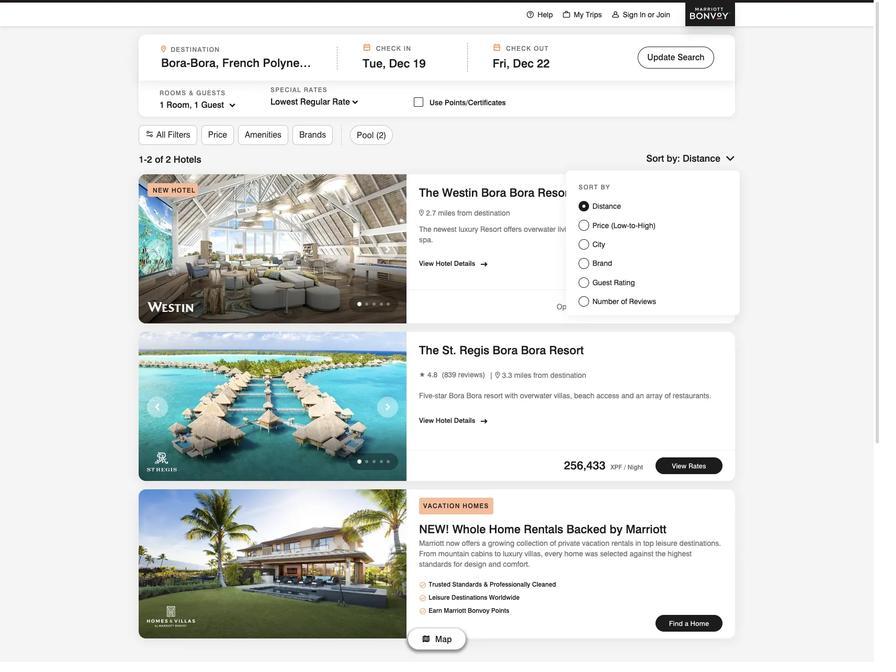 Task type: locate. For each thing, give the bounding box(es) containing it.
2 the from the top
[[419, 225, 432, 233]]

leisure
[[429, 593, 450, 601]]

1 vertical spatial distance
[[593, 202, 621, 210]]

check in tue, dec 19
[[363, 44, 426, 70]]

1 vertical spatial a
[[482, 539, 486, 547]]

check
[[376, 44, 401, 52]]

the
[[419, 186, 439, 199], [419, 225, 432, 233], [419, 343, 439, 357]]

distance inside 'menu'
[[593, 202, 621, 210]]

0 horizontal spatial miles
[[438, 209, 455, 217]]

hotel down star
[[436, 416, 452, 424]]

3 the from the top
[[419, 343, 439, 357]]

0 horizontal spatial price
[[208, 130, 227, 140]]

and inside new! whole home rentals backed by marriott marriott now offers a growing collection of private vacation rentals in top leisure destinations. from mountain cabins to luxury villas, every home was selected against the highest standards for design and comfort.
[[489, 560, 501, 568]]

0 vertical spatial distance
[[683, 153, 721, 164]]

home up growing
[[489, 522, 521, 536]]

by up concept
[[601, 183, 610, 191]]

the up spa.
[[419, 225, 432, 233]]

soon
[[587, 302, 605, 311]]

villas, left beach
[[554, 391, 572, 400]]

resort inside the newest luxury resort offers overwater living, new concept bar and restaurant and a full spa.
[[480, 225, 502, 233]]

1 vertical spatial next image
[[382, 400, 394, 415]]

view for the st. regis bora bora resort
[[419, 416, 434, 424]]

all filters
[[156, 130, 190, 140]]

0 vertical spatial sort
[[646, 153, 664, 164]]

map image
[[422, 633, 430, 641]]

from for 2.7
[[457, 209, 472, 217]]

thin image for my
[[563, 10, 571, 19]]

1 hotel from the top
[[436, 259, 452, 267]]

the inside button
[[419, 343, 439, 357]]

and left an
[[622, 391, 634, 400]]

2 left hotels
[[166, 154, 171, 165]]

1 vertical spatial view hotel details
[[419, 416, 475, 424]]

may
[[607, 302, 620, 311]]

1 horizontal spatial villas,
[[554, 391, 572, 400]]

by up the rentals
[[610, 522, 623, 536]]

success image
[[419, 580, 426, 588], [419, 593, 426, 601], [419, 606, 426, 614]]

distance down the spa
[[593, 202, 621, 210]]

view left rates
[[672, 462, 687, 470]]

from down the westin
[[457, 209, 472, 217]]

next image
[[382, 242, 394, 257], [382, 400, 394, 415]]

& right rooms
[[189, 89, 194, 97]]

0 vertical spatial destination
[[474, 209, 510, 217]]

0 vertical spatial offers
[[504, 225, 522, 233]]

view inside button
[[672, 462, 687, 470]]

dropdown down image
[[350, 96, 360, 108]]

0 vertical spatial view hotel details button
[[419, 255, 479, 268]]

1 vertical spatial hotel
[[436, 416, 452, 424]]

success image left earn
[[419, 606, 426, 614]]

spa.
[[419, 235, 433, 244]]

a right find
[[685, 619, 689, 627]]

view down five-
[[419, 416, 434, 424]]

overwater inside the newest luxury resort offers overwater living, new concept bar and restaurant and a full spa.
[[524, 225, 556, 233]]

trusted standards & professionally cleaned
[[429, 580, 556, 588]]

none search field containing tue, dec 19
[[139, 35, 735, 117]]

0 vertical spatial success image
[[419, 580, 426, 588]]

0 vertical spatial a
[[703, 225, 707, 233]]

resort down 2.7 miles from destination
[[480, 225, 502, 233]]

previous image for lounge with pool table, games and media. image
[[151, 242, 164, 257]]

previous image for 'two bedrooms overwater royal suite villa mt otemanu view' image
[[151, 400, 164, 415]]

home inside button
[[691, 619, 709, 627]]

restaurant
[[651, 225, 686, 233]]

help link
[[522, 0, 558, 27]]

a up cabins
[[482, 539, 486, 547]]

1
[[139, 154, 144, 165]]

0 horizontal spatial offers
[[462, 539, 480, 547]]

miles for 3.3
[[514, 371, 531, 379]]

worldwide
[[489, 593, 520, 601]]

marriott right earn
[[444, 607, 466, 614]]

1 horizontal spatial miles
[[514, 371, 531, 379]]

pool
[[357, 130, 374, 140]]

lounge with pool table, games and media. image
[[139, 174, 407, 325]]

price inside button
[[208, 130, 227, 140]]

1 vertical spatial &
[[576, 186, 584, 199]]

miles right 2.7
[[438, 209, 455, 217]]

1 success image from the top
[[419, 580, 426, 588]]

1 horizontal spatial luxury
[[503, 550, 523, 558]]

of inside menu
[[621, 297, 627, 306]]

new
[[153, 186, 169, 194]]

1 vertical spatial from
[[533, 371, 548, 379]]

view hotel details down star
[[419, 416, 475, 424]]

details down newest
[[454, 259, 475, 267]]

2 vertical spatial view
[[672, 462, 687, 470]]

arrow down image
[[726, 153, 735, 164]]

1 vertical spatial view hotel details button
[[419, 412, 479, 425]]

marriott up from
[[419, 539, 444, 547]]

0 horizontal spatial from
[[457, 209, 472, 217]]

and right bar
[[636, 225, 649, 233]]

0 vertical spatial the
[[419, 186, 439, 199]]

in
[[640, 10, 646, 19]]

xs image
[[419, 209, 424, 216]]

a 4-bedroom home with 4 master suites and heating swimming pool and hot tub. image
[[139, 489, 407, 640]]

1 next image from the top
[[382, 242, 394, 257]]

2 details from the top
[[454, 416, 475, 424]]

spa
[[587, 186, 608, 199]]

destination for 3.3 miles from destination
[[550, 371, 586, 379]]

against
[[630, 550, 654, 558]]

home inside new! whole home rentals backed by marriott marriott now offers a growing collection of private vacation rentals in top leisure destinations. from mountain cabins to luxury villas, every home was selected against the highest standards for design and comfort.
[[489, 522, 521, 536]]

my trips button
[[558, 0, 607, 27]]

sign in or join button
[[607, 0, 675, 27]]

thin image inside sign in or join "button"
[[611, 10, 620, 19]]

new
[[579, 225, 592, 233]]

thin image left sign
[[611, 10, 620, 19]]

next image left spa.
[[382, 242, 394, 257]]

2 vertical spatial &
[[484, 580, 488, 588]]

home for whole
[[489, 522, 521, 536]]

offers
[[504, 225, 522, 233], [462, 539, 480, 547]]

offers down whole
[[462, 539, 480, 547]]

join
[[657, 10, 670, 19]]

luxury down 2.7 miles from destination
[[459, 225, 478, 233]]

&
[[189, 89, 194, 97], [576, 186, 584, 199], [484, 580, 488, 588]]

/
[[624, 463, 626, 471]]

1 the from the top
[[419, 186, 439, 199]]

the left st.
[[419, 343, 439, 357]]

0 vertical spatial &
[[189, 89, 194, 97]]

thin image left my
[[563, 10, 571, 19]]

marriott up top at the bottom
[[626, 522, 667, 536]]

details down reviews
[[454, 416, 475, 424]]

sort up new
[[579, 183, 599, 191]]

1 view hotel details from the top
[[419, 259, 475, 267]]

leisure destinations worldwide
[[429, 593, 520, 601]]

thin image
[[563, 10, 571, 19], [611, 10, 620, 19]]

destination up five-star bora bora resort with overwater villas, beach access and an array of restaurants.
[[550, 371, 586, 379]]

1 vertical spatial overwater
[[520, 391, 552, 400]]

xs image
[[495, 372, 500, 378]]

luxury up the comfort.
[[503, 550, 523, 558]]

0 vertical spatial miles
[[438, 209, 455, 217]]

2 view hotel details from the top
[[419, 416, 475, 424]]

0 horizontal spatial &
[[189, 89, 194, 97]]

home right find
[[691, 619, 709, 627]]

1 vertical spatial price
[[593, 221, 609, 230]]

overwater left living,
[[524, 225, 556, 233]]

0 horizontal spatial thin image
[[563, 10, 571, 19]]

1 details from the top
[[454, 259, 475, 267]]

cleaned
[[532, 580, 556, 588]]

1 horizontal spatial 2
[[166, 154, 171, 165]]

price
[[208, 130, 227, 140], [593, 221, 609, 230]]

sort
[[646, 153, 664, 164], [579, 183, 599, 191]]

1 vertical spatial by
[[601, 183, 610, 191]]

price (low-to-high) menu
[[579, 220, 727, 231]]

guest rating
[[593, 278, 635, 287]]

2024
[[622, 302, 638, 311]]

a left full
[[703, 225, 707, 233]]

the inside the newest luxury resort offers overwater living, new concept bar and restaurant and a full spa.
[[419, 225, 432, 233]]

price right filters
[[208, 130, 227, 140]]

view hotel details button down spa.
[[419, 255, 479, 268]]

of right may
[[621, 297, 627, 306]]

success image for leisure destinations worldwide
[[419, 593, 426, 601]]

2 success image from the top
[[419, 593, 426, 601]]

0 vertical spatial from
[[457, 209, 472, 217]]

resort up 3.3 miles from destination
[[549, 343, 584, 357]]

hotel for westin
[[436, 259, 452, 267]]

next image for 'two bedrooms overwater royal suite villa mt otemanu view' image
[[382, 400, 394, 415]]

special rates
[[271, 86, 328, 94]]

0 vertical spatial marriott
[[626, 522, 667, 536]]

to-
[[629, 221, 638, 230]]

or
[[648, 10, 655, 19]]

view hotel details button for st.
[[419, 412, 479, 425]]

-
[[144, 154, 147, 165]]

2 vertical spatial by
[[610, 522, 623, 536]]

2 view hotel details button from the top
[[419, 412, 479, 425]]

2 right 1
[[147, 154, 152, 165]]

reviews
[[629, 297, 656, 306]]

1 vertical spatial success image
[[419, 593, 426, 601]]

number
[[593, 297, 619, 306]]

1 thin image from the left
[[563, 10, 571, 19]]

1 vertical spatial villas,
[[525, 550, 543, 558]]

overwater down 3.3 miles from destination
[[520, 391, 552, 400]]

1 horizontal spatial from
[[533, 371, 548, 379]]

2 vertical spatial success image
[[419, 606, 426, 614]]

1 vertical spatial view
[[419, 416, 434, 424]]

view hotel details down spa.
[[419, 259, 475, 267]]

thin image
[[526, 10, 535, 19]]

0 horizontal spatial villas,
[[525, 550, 543, 558]]

next image left five-
[[382, 400, 394, 415]]

view down spa.
[[419, 259, 434, 267]]

2 vertical spatial the
[[419, 343, 439, 357]]

distance menu
[[579, 201, 727, 212]]

success image left trusted
[[419, 580, 426, 588]]

0 horizontal spatial destination
[[474, 209, 510, 217]]

bar
[[623, 225, 634, 233]]

offers inside the newest luxury resort offers overwater living, new concept bar and restaurant and a full spa.
[[504, 225, 522, 233]]

update search button
[[638, 47, 714, 69]]

destination
[[474, 209, 510, 217], [550, 371, 586, 379]]

0 horizontal spatial luxury
[[459, 225, 478, 233]]

miles
[[438, 209, 455, 217], [514, 371, 531, 379]]

1 horizontal spatial thin image
[[611, 10, 620, 19]]

3 success image from the top
[[419, 606, 426, 614]]

2 vertical spatial resort
[[549, 343, 584, 357]]

2 horizontal spatial a
[[703, 225, 707, 233]]

guest
[[593, 278, 612, 287]]

|
[[490, 371, 493, 379]]

find a home button
[[656, 615, 723, 632]]

luxury
[[459, 225, 478, 233], [503, 550, 523, 558]]

a inside find a home button
[[685, 619, 689, 627]]

earn
[[429, 607, 442, 614]]

1 vertical spatial details
[[454, 416, 475, 424]]

1 horizontal spatial a
[[685, 619, 689, 627]]

of up every in the right bottom of the page
[[550, 539, 556, 547]]

1 vertical spatial resort
[[480, 225, 502, 233]]

sign in or join
[[623, 10, 670, 19]]

of inside new! whole home rentals backed by marriott marriott now offers a growing collection of private vacation rentals in top leisure destinations. from mountain cabins to luxury villas, every home was selected against the highest standards for design and comfort.
[[550, 539, 556, 547]]

sort left :
[[646, 153, 664, 164]]

my trips
[[574, 10, 602, 19]]

destination down the westin bora bora resort & spa
[[474, 209, 510, 217]]

0 vertical spatial view
[[419, 259, 434, 267]]

2.7
[[426, 209, 436, 217]]

1 view hotel details button from the top
[[419, 255, 479, 268]]

0 vertical spatial hotel
[[436, 259, 452, 267]]

the up 2.7
[[419, 186, 439, 199]]

2 vertical spatial marriott
[[444, 607, 466, 614]]

search
[[678, 52, 705, 62]]

my
[[574, 10, 584, 19]]

thin image inside my trips button
[[563, 10, 571, 19]]

4.8 ( 839 reviews )
[[428, 371, 485, 379]]

by left the distance button
[[667, 153, 677, 164]]

0 vertical spatial price
[[208, 130, 227, 140]]

distance right :
[[683, 153, 721, 164]]

the inside button
[[419, 186, 439, 199]]

0 vertical spatial next image
[[382, 242, 394, 257]]

& up leisure destinations worldwide
[[484, 580, 488, 588]]

0 vertical spatial previous image
[[151, 242, 164, 257]]

0 horizontal spatial sort
[[579, 183, 599, 191]]

1 vertical spatial sort
[[579, 183, 599, 191]]

find
[[669, 619, 683, 627]]

and down to
[[489, 560, 501, 568]]

collection
[[517, 539, 548, 547]]

in
[[636, 539, 641, 547]]

destination for 2.7 miles from destination
[[474, 209, 510, 217]]

0 vertical spatial by
[[667, 153, 677, 164]]

0 vertical spatial details
[[454, 259, 475, 267]]

overwater
[[524, 225, 556, 233], [520, 391, 552, 400]]

2 horizontal spatial &
[[576, 186, 584, 199]]

rating
[[614, 278, 635, 287]]

1 vertical spatial home
[[691, 619, 709, 627]]

growing
[[488, 539, 515, 547]]

1 vertical spatial the
[[419, 225, 432, 233]]

1 horizontal spatial offers
[[504, 225, 522, 233]]

the for the westin bora bora resort & spa
[[419, 186, 439, 199]]

1 vertical spatial previous image
[[151, 400, 164, 415]]

now
[[446, 539, 460, 547]]

0 horizontal spatial a
[[482, 539, 486, 547]]

from
[[457, 209, 472, 217], [533, 371, 548, 379]]

offers down the westin bora bora resort & spa button
[[504, 225, 522, 233]]

2 next image from the top
[[382, 400, 394, 415]]

0 horizontal spatial home
[[489, 522, 521, 536]]

from up five-star bora bora resort with overwater villas, beach access and an array of restaurants.
[[533, 371, 548, 379]]

1 horizontal spatial destination
[[550, 371, 586, 379]]

the newest luxury resort offers overwater living, new concept bar and restaurant and a full spa.
[[419, 225, 718, 244]]

None search field
[[139, 35, 735, 117]]

1 vertical spatial destination
[[550, 371, 586, 379]]

price right new
[[593, 221, 609, 230]]

1 horizontal spatial sort
[[646, 153, 664, 164]]

2 previous image from the top
[[151, 400, 164, 415]]

0 vertical spatial overwater
[[524, 225, 556, 233]]

success image left leisure
[[419, 593, 426, 601]]

1 vertical spatial luxury
[[503, 550, 523, 558]]

new! whole home rentals backed by marriott link
[[419, 521, 667, 538]]

view rates
[[672, 462, 706, 470]]

resort inside button
[[538, 186, 572, 199]]

& left the spa
[[576, 186, 584, 199]]

distance button
[[683, 152, 735, 165]]

2 hotel from the top
[[436, 416, 452, 424]]

price inside menu
[[593, 221, 609, 230]]

hotel down newest
[[436, 259, 452, 267]]

0 vertical spatial luxury
[[459, 225, 478, 233]]

thin image for sign
[[611, 10, 620, 19]]

1 horizontal spatial home
[[691, 619, 709, 627]]

resort
[[538, 186, 572, 199], [480, 225, 502, 233], [549, 343, 584, 357]]

price button
[[201, 125, 234, 145]]

0 vertical spatial resort
[[538, 186, 572, 199]]

2 vertical spatial a
[[685, 619, 689, 627]]

marriott
[[626, 522, 667, 536], [419, 539, 444, 547], [444, 607, 466, 614]]

1 previous image from the top
[[151, 242, 164, 257]]

from for 3.3
[[533, 371, 548, 379]]

1 horizontal spatial price
[[593, 221, 609, 230]]

0 horizontal spatial 2
[[147, 154, 152, 165]]

resort up living,
[[538, 186, 572, 199]]

0 horizontal spatial distance
[[593, 202, 621, 210]]

miles right 3.3
[[514, 371, 531, 379]]

rooms & guests
[[160, 89, 226, 97]]

1 horizontal spatial distance
[[683, 153, 721, 164]]

price for price (low-to-high)
[[593, 221, 609, 230]]

villas, down the collection
[[525, 550, 543, 558]]

0 vertical spatial view hotel details
[[419, 259, 475, 267]]

1 vertical spatial offers
[[462, 539, 480, 547]]

2 thin image from the left
[[611, 10, 620, 19]]

0 vertical spatial villas,
[[554, 391, 572, 400]]

sort by
[[579, 183, 610, 191]]

previous image
[[151, 242, 164, 257], [151, 400, 164, 415]]

1 vertical spatial miles
[[514, 371, 531, 379]]

0 vertical spatial home
[[489, 522, 521, 536]]

night
[[628, 463, 643, 471]]

view hotel details button down star
[[419, 412, 479, 425]]



Task type: vqa. For each thing, say whether or not it's contained in the screenshot.
Spokane, USA
no



Task type: describe. For each thing, give the bounding box(es) containing it.
luxury inside the newest luxury resort offers overwater living, new concept bar and restaurant and a full spa.
[[459, 225, 478, 233]]

xpf
[[611, 463, 622, 471]]

price for price
[[208, 130, 227, 140]]

view hotel details button for westin
[[419, 255, 479, 268]]

home for a
[[691, 619, 709, 627]]

high)
[[638, 221, 656, 230]]

of right -
[[155, 154, 163, 165]]

rates
[[689, 462, 706, 470]]

restaurants.
[[673, 391, 711, 400]]

1 vertical spatial marriott
[[419, 539, 444, 547]]

star
[[435, 391, 447, 400]]

next image for lounge with pool table, games and media. image
[[382, 242, 394, 257]]

vacation
[[423, 502, 460, 510]]

regis
[[460, 343, 490, 357]]

s image
[[145, 129, 154, 141]]

amenities
[[245, 130, 282, 140]]

rentals
[[612, 539, 634, 547]]

was
[[585, 550, 598, 558]]

amenities button
[[238, 125, 288, 145]]

success image for earn marriott bonvoy points
[[419, 606, 426, 614]]

resort inside button
[[549, 343, 584, 357]]

st. regis brand icon image
[[147, 453, 177, 472]]

number of reviews
[[593, 297, 656, 306]]

view rates button
[[656, 457, 723, 474]]

whole
[[453, 522, 486, 536]]

)
[[483, 371, 485, 379]]

hotel for st.
[[436, 416, 452, 424]]

sort by :
[[646, 153, 680, 164]]

tue,
[[363, 57, 386, 70]]

1 horizontal spatial &
[[484, 580, 488, 588]]

resort
[[484, 391, 503, 400]]

the for the newest luxury resort offers overwater living, new concept bar and restaurant and a full spa.
[[419, 225, 432, 233]]

for
[[454, 560, 462, 568]]

3.3
[[502, 371, 512, 379]]

bonvoy
[[468, 607, 490, 614]]

19
[[413, 57, 426, 70]]

opening soon may 2024
[[557, 302, 638, 311]]

the westin bora bora resort & spa
[[419, 186, 608, 199]]

concept
[[594, 225, 621, 233]]

number of reviews menu
[[579, 296, 727, 307]]

2.7 miles from destination
[[426, 209, 510, 217]]

1 2 from the left
[[147, 154, 152, 165]]

standards
[[419, 560, 452, 568]]

city menu
[[579, 239, 727, 250]]

update
[[648, 52, 675, 62]]

256,433 button
[[564, 458, 606, 472]]

an
[[636, 391, 644, 400]]

villas, inside new! whole home rentals backed by marriott marriott now offers a growing collection of private vacation rentals in top leisure destinations. from mountain cabins to luxury villas, every home was selected against the highest standards for design and comfort.
[[525, 550, 543, 558]]

hotel
[[172, 186, 196, 194]]

of right array
[[665, 391, 671, 400]]

new! whole home rentals backed by marriott marriott now offers a growing collection of private vacation rentals in top leisure destinations. from mountain cabins to luxury villas, every home was selected against the highest standards for design and comfort.
[[419, 522, 721, 568]]

view for the westin bora bora resort & spa
[[419, 259, 434, 267]]

with
[[505, 391, 518, 400]]

vacation homes
[[423, 502, 489, 510]]

success image for trusted standards & professionally cleaned
[[419, 580, 426, 588]]

map
[[435, 634, 452, 644]]

five-star bora bora resort with overwater villas, beach access and an array of restaurants.
[[419, 391, 711, 400]]

4.8
[[428, 371, 438, 379]]

comfort.
[[503, 560, 530, 568]]

offers inside new! whole home rentals backed by marriott marriott now offers a growing collection of private vacation rentals in top leisure destinations. from mountain cabins to luxury villas, every home was selected against the highest standards for design and comfort.
[[462, 539, 480, 547]]

view hotel details for westin
[[419, 259, 475, 267]]

in
[[404, 44, 412, 52]]

view hotel details for st.
[[419, 416, 475, 424]]

price (low-to-high)
[[593, 221, 656, 230]]

distance inside button
[[683, 153, 721, 164]]

the st. regis bora bora resort
[[419, 343, 584, 357]]

:
[[677, 153, 680, 164]]

by for sort by :
[[667, 153, 677, 164]]

destinations.
[[680, 539, 721, 547]]

by inside new! whole home rentals backed by marriott marriott now offers a growing collection of private vacation rentals in top leisure destinations. from mountain cabins to luxury villas, every home was selected against the highest standards for design and comfort.
[[610, 522, 623, 536]]

details for st.
[[454, 416, 475, 424]]

selected
[[600, 550, 628, 558]]

new!
[[419, 522, 449, 536]]

access
[[597, 391, 620, 400]]

view rates link
[[656, 457, 723, 474]]

sort for sort by
[[579, 183, 599, 191]]

miles for 2.7
[[438, 209, 455, 217]]

update search
[[648, 52, 705, 62]]

help
[[538, 10, 553, 19]]

westin
[[442, 186, 478, 199]]

guest rating menu
[[579, 277, 727, 288]]

3.3 miles from destination
[[502, 371, 586, 379]]

(2)
[[376, 130, 386, 140]]

home
[[565, 550, 583, 558]]

two bedrooms overwater royal suite villa mt otemanu view image
[[139, 332, 407, 483]]

sign
[[623, 10, 638, 19]]

pool                 (2)
[[357, 130, 386, 140]]

special
[[271, 86, 301, 94]]

by for sort by
[[601, 183, 610, 191]]

details for westin
[[454, 259, 475, 267]]

a inside new! whole home rentals backed by marriott marriott now offers a growing collection of private vacation rentals in top leisure destinations. from mountain cabins to luxury villas, every home was selected against the highest standards for design and comfort.
[[482, 539, 486, 547]]

all filters button
[[139, 125, 197, 145]]

array
[[646, 391, 663, 400]]

& inside the westin bora bora resort & spa button
[[576, 186, 584, 199]]

destinations
[[452, 593, 487, 601]]

brand menu
[[579, 258, 727, 269]]

design
[[464, 560, 487, 568]]

luxury inside new! whole home rentals backed by marriott marriott now offers a growing collection of private vacation rentals in top leisure destinations. from mountain cabins to luxury villas, every home was selected against the highest standards for design and comfort.
[[503, 550, 523, 558]]

xpf / night button
[[609, 463, 643, 471]]

the for the st. regis bora bora resort
[[419, 343, 439, 357]]

sort for sort by :
[[646, 153, 664, 164]]

private
[[558, 539, 580, 547]]

newest
[[434, 225, 457, 233]]

five-
[[419, 391, 435, 400]]

the westin bora bora resort & spa button
[[419, 183, 611, 202]]

trips
[[586, 10, 602, 19]]

cabins
[[471, 550, 493, 558]]

full
[[709, 225, 718, 233]]

leisure
[[656, 539, 678, 547]]

(
[[442, 371, 444, 379]]

all
[[156, 130, 166, 140]]

a inside the newest luxury resort offers overwater living, new concept bar and restaurant and a full spa.
[[703, 225, 707, 233]]

homes & villas by marriott international brand icon image
[[147, 610, 195, 629]]

earn marriott bonvoy points
[[429, 607, 510, 614]]

trusted
[[429, 580, 451, 588]]

brands
[[299, 130, 326, 140]]

professionally
[[490, 580, 530, 588]]

brands button
[[293, 125, 333, 145]]

the
[[656, 550, 666, 558]]

westin hotels & resorts brand icon image
[[147, 299, 194, 314]]

and left full
[[688, 225, 701, 233]]

guests
[[196, 89, 226, 97]]

2 2 from the left
[[166, 154, 171, 165]]



